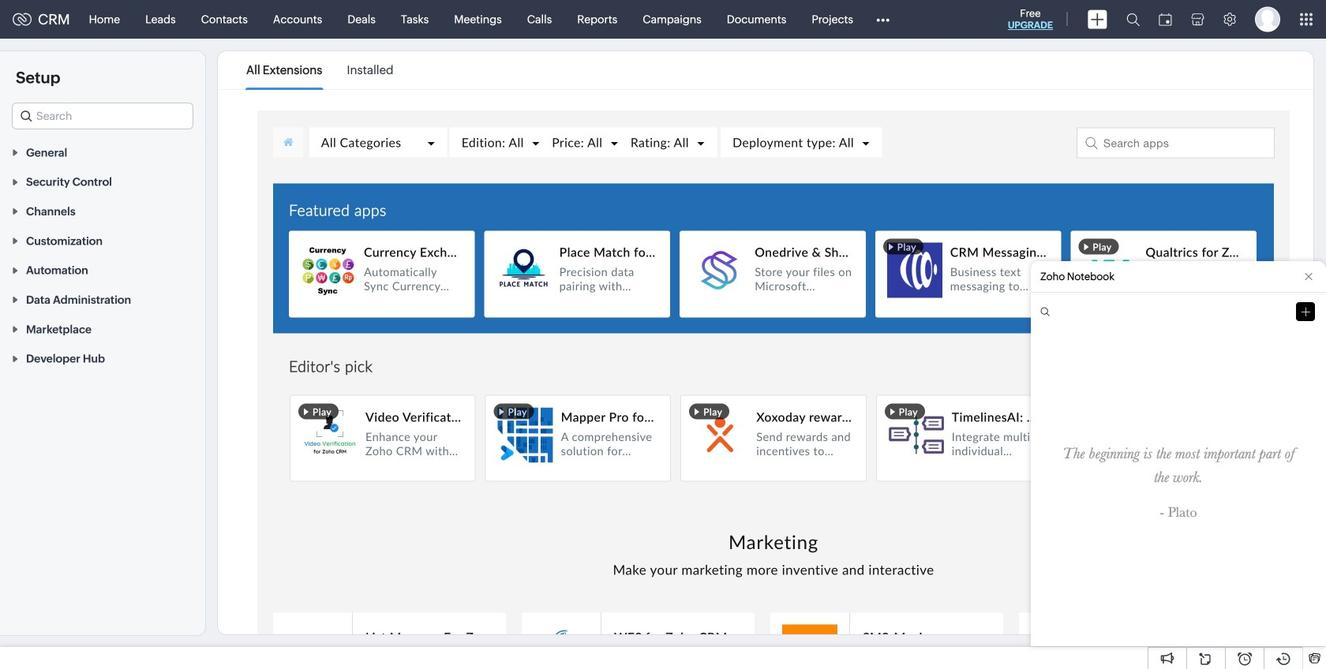 Task type: locate. For each thing, give the bounding box(es) containing it.
create menu element
[[1078, 0, 1117, 38]]

None field
[[12, 103, 193, 129]]

Search text field
[[13, 103, 193, 129]]

search element
[[1117, 0, 1149, 39]]

Other Modules field
[[866, 7, 900, 32]]

calendar image
[[1159, 13, 1172, 26]]

search image
[[1127, 13, 1140, 26]]



Task type: vqa. For each thing, say whether or not it's contained in the screenshot.
Other Modules field
yes



Task type: describe. For each thing, give the bounding box(es) containing it.
logo image
[[13, 13, 32, 26]]

profile image
[[1255, 7, 1281, 32]]

create menu image
[[1088, 10, 1108, 29]]

profile element
[[1246, 0, 1290, 38]]



